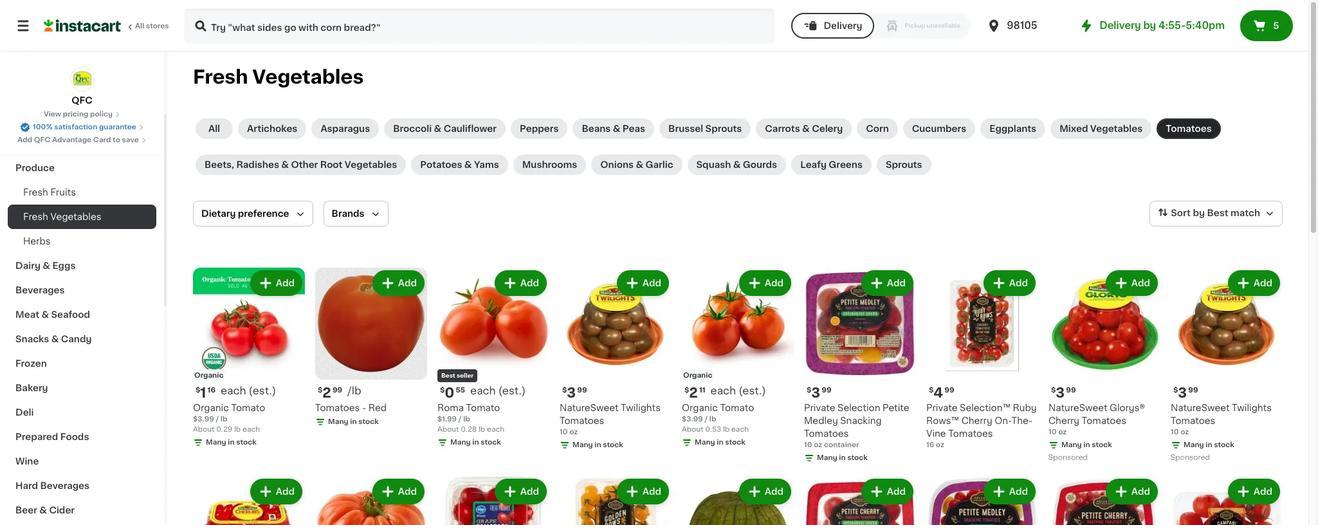 Task type: describe. For each thing, give the bounding box(es) containing it.
herbs link
[[8, 229, 156, 254]]

leafy greens link
[[792, 154, 872, 175]]

0 vertical spatial beverages
[[15, 286, 65, 295]]

beer & cider
[[15, 506, 75, 515]]

onions & garlic link
[[592, 154, 683, 175]]

tomatoes inside "naturesweet glorys® cherry tomatoes 10 oz"
[[1082, 416, 1127, 425]]

candy
[[61, 335, 92, 344]]

16 inside private selection™ ruby rows™ cherry on-the- vine tomatoes 16 oz
[[927, 442, 935, 449]]

potatoes & yams
[[421, 160, 499, 169]]

best for best seller
[[442, 373, 456, 378]]

all for all
[[208, 124, 220, 133]]

oz inside private selection petite medley snacking tomatoes 10 oz container
[[814, 442, 823, 449]]

view
[[44, 111, 61, 118]]

$ inside $ 2 11
[[685, 387, 690, 394]]

5:40pm
[[1186, 21, 1225, 30]]

1 horizontal spatial qfc
[[72, 96, 93, 105]]

beets, radishes & other root vegetables
[[205, 160, 397, 169]]

it
[[56, 43, 63, 52]]

lb up '0.53'
[[710, 416, 717, 423]]

leafy
[[801, 160, 827, 169]]

fresh fruits link
[[8, 180, 156, 205]]

$2.11 each (estimated) element
[[682, 385, 794, 402]]

3 $ 3 99 from the left
[[1052, 386, 1077, 400]]

about for 2
[[682, 426, 704, 433]]

container
[[824, 442, 860, 449]]

selection
[[838, 404, 881, 413]]

pricing
[[63, 111, 88, 118]]

delivery for delivery by 4:55-5:40pm
[[1100, 21, 1142, 30]]

sort
[[1172, 209, 1191, 218]]

meat
[[15, 310, 39, 319]]

1 naturesweet twilights tomatoes 10 oz from the left
[[560, 404, 661, 436]]

cider
[[49, 506, 75, 515]]

sort by
[[1172, 209, 1205, 218]]

other
[[291, 160, 318, 169]]

$1.16 each (estimated) element
[[193, 385, 305, 402]]

$ 0 55
[[440, 386, 465, 400]]

$0.55 each (estimated) element
[[438, 385, 550, 402]]

thanksgiving
[[15, 139, 77, 148]]

cucumbers link
[[904, 118, 976, 139]]

the-
[[1012, 416, 1033, 425]]

cherry inside "naturesweet glorys® cherry tomatoes 10 oz"
[[1049, 416, 1080, 425]]

sponsored badge image for tomatoes
[[1049, 454, 1088, 461]]

product group containing 0
[[438, 268, 550, 451]]

-
[[362, 404, 366, 413]]

produce
[[15, 163, 55, 172]]

best match
[[1208, 209, 1261, 218]]

onions & garlic
[[601, 160, 674, 169]]

by for delivery
[[1144, 21, 1157, 30]]

hard
[[15, 481, 38, 490]]

& for potatoes & yams
[[465, 160, 472, 169]]

lb up 0.29
[[221, 416, 227, 423]]

yams
[[474, 160, 499, 169]]

0.28
[[461, 426, 477, 433]]

all for all stores
[[135, 23, 144, 30]]

roma
[[438, 404, 464, 413]]

1 vertical spatial sprouts
[[886, 160, 923, 169]]

& for beer & cider
[[39, 506, 47, 515]]

55
[[456, 387, 465, 394]]

2 99 from the left
[[577, 387, 587, 394]]

on-
[[995, 416, 1012, 425]]

Best match Sort by field
[[1150, 201, 1283, 227]]

corn
[[866, 124, 889, 133]]

delivery by 4:55-5:40pm
[[1100, 21, 1225, 30]]

bakery
[[15, 384, 48, 393]]

service type group
[[792, 13, 971, 39]]

save
[[122, 136, 139, 144]]

$ inside $ 0 55
[[440, 387, 445, 394]]

dietary preference button
[[193, 201, 313, 227]]

add qfc advantage card to save
[[17, 136, 139, 144]]

lb right 0.28
[[479, 426, 485, 433]]

fruits
[[51, 188, 76, 197]]

petite
[[883, 404, 910, 413]]

corn link
[[857, 118, 898, 139]]

fresh fruits
[[23, 188, 76, 197]]

root
[[320, 160, 343, 169]]

glorys®
[[1110, 404, 1146, 413]]

product group containing 4
[[927, 268, 1039, 451]]

private for medley
[[805, 404, 836, 413]]

& for onions & garlic
[[636, 160, 644, 169]]

each inside organic tomato $3.99 / lb about 0.29 lb each
[[243, 426, 260, 433]]

prepared foods link
[[8, 425, 156, 449]]

dietary preference
[[201, 209, 289, 218]]

each right the "11"
[[711, 386, 736, 396]]

fresh for produce
[[23, 188, 48, 197]]

gourds
[[743, 160, 778, 169]]

2 naturesweet twilights tomatoes 10 oz from the left
[[1171, 404, 1272, 436]]

1
[[200, 386, 206, 400]]

$ inside $ 2 99
[[318, 387, 323, 394]]

brussel sprouts link
[[660, 118, 751, 139]]

dietary
[[201, 209, 236, 218]]

greens
[[829, 160, 863, 169]]

0 vertical spatial fresh
[[193, 68, 248, 86]]

satisfaction
[[54, 124, 97, 131]]

0.53
[[706, 426, 722, 433]]

each (est.) for 2
[[711, 386, 766, 396]]

$ 2 11
[[685, 386, 706, 400]]

potatoes & yams link
[[411, 154, 508, 175]]

2 for each (est.)
[[690, 386, 698, 400]]

all stores link
[[44, 8, 170, 44]]

& for squash & gourds
[[734, 160, 741, 169]]

celery
[[812, 124, 843, 133]]

buy
[[36, 43, 54, 52]]

deli
[[15, 408, 34, 417]]

carrots & celery link
[[756, 118, 852, 139]]

0.29
[[216, 426, 232, 433]]

99 inside $ 2 99
[[333, 387, 343, 394]]

3 naturesweet from the left
[[1171, 404, 1230, 413]]

again
[[65, 43, 91, 52]]

private selection™ ruby rows™ cherry on-the- vine tomatoes 16 oz
[[927, 404, 1037, 449]]

& for beans & peas
[[613, 124, 621, 133]]

4
[[934, 386, 944, 400]]

vegetables down fresh fruits link
[[51, 212, 101, 221]]

& for broccoli & cauliflower
[[434, 124, 442, 133]]

brands button
[[323, 201, 388, 227]]

instacart logo image
[[44, 18, 121, 33]]

1 twilights from the left
[[621, 404, 661, 413]]

mixed
[[1060, 124, 1089, 133]]

cucumbers
[[913, 124, 967, 133]]

1 3 from the left
[[567, 386, 576, 400]]

about for 1
[[193, 426, 215, 433]]

98105
[[1007, 21, 1038, 30]]

/ for 0
[[459, 416, 462, 423]]

3 3 from the left
[[1056, 386, 1065, 400]]

meat & seafood
[[15, 310, 90, 319]]

vegetables up "artichokes"
[[253, 68, 364, 86]]

1 $ 3 99 from the left
[[563, 386, 587, 400]]

hard beverages
[[15, 481, 90, 490]]

$ inside $ 4 99
[[929, 387, 934, 394]]

8 $ from the left
[[1052, 387, 1056, 394]]

preference
[[238, 209, 289, 218]]

snacks
[[15, 335, 49, 344]]

peppers
[[520, 124, 559, 133]]

rows™
[[927, 416, 960, 425]]

potatoes
[[421, 160, 462, 169]]

peas
[[623, 124, 646, 133]]

advantage
[[52, 136, 92, 144]]

broccoli
[[393, 124, 432, 133]]

(est.) for 1
[[249, 386, 276, 396]]

wine link
[[8, 449, 156, 474]]

beans & peas
[[582, 124, 646, 133]]

squash
[[697, 160, 731, 169]]

add qfc advantage card to save link
[[17, 135, 147, 145]]

snacking
[[841, 416, 882, 425]]



Task type: locate. For each thing, give the bounding box(es) containing it.
delivery
[[1100, 21, 1142, 30], [824, 21, 863, 30]]

all up beets,
[[208, 124, 220, 133]]

1 horizontal spatial /
[[459, 416, 462, 423]]

sponsored badge image for 10
[[1171, 454, 1210, 461]]

/ for 2
[[705, 416, 708, 423]]

about inside organic tomato $3.99 / lb about 0.29 lb each
[[193, 426, 215, 433]]

2 sponsored badge image from the left
[[1171, 454, 1210, 461]]

1 vertical spatial fresh vegetables
[[23, 212, 101, 221]]

0 horizontal spatial sponsored badge image
[[1049, 454, 1088, 461]]

best
[[1208, 209, 1229, 218], [442, 373, 456, 378]]

1 (est.) from the left
[[249, 386, 276, 396]]

(est.) inside the $2.11 each (estimated) element
[[739, 386, 766, 396]]

each (est.) for 1
[[221, 386, 276, 396]]

2 left /lb
[[323, 386, 331, 400]]

$
[[196, 387, 200, 394], [318, 387, 323, 394], [440, 387, 445, 394], [563, 387, 567, 394], [685, 387, 690, 394], [807, 387, 812, 394], [929, 387, 934, 394], [1052, 387, 1056, 394], [1174, 387, 1179, 394]]

4 3 from the left
[[1179, 386, 1188, 400]]

fresh vegetables
[[193, 68, 364, 86], [23, 212, 101, 221]]

asparagus link
[[312, 118, 379, 139]]

4 $ 3 99 from the left
[[1174, 386, 1199, 400]]

best for best match
[[1208, 209, 1229, 218]]

by for sort
[[1194, 209, 1205, 218]]

99 inside $ 4 99
[[945, 387, 955, 394]]

add button
[[252, 272, 301, 295], [374, 272, 424, 295], [496, 272, 546, 295], [618, 272, 668, 295], [741, 272, 790, 295], [863, 272, 913, 295], [985, 272, 1035, 295], [1108, 272, 1157, 295], [1230, 272, 1280, 295], [252, 480, 301, 503], [374, 480, 424, 503], [496, 480, 546, 503], [618, 480, 668, 503], [741, 480, 790, 503], [863, 480, 913, 503], [985, 480, 1035, 503], [1108, 480, 1157, 503], [1230, 480, 1280, 503]]

& left garlic
[[636, 160, 644, 169]]

fresh vegetables link
[[8, 205, 156, 229]]

to
[[113, 136, 120, 144]]

2 cherry from the left
[[1049, 416, 1080, 425]]

1 tomato from the left
[[231, 404, 265, 413]]

about down the $1.99
[[438, 426, 459, 433]]

all stores
[[135, 23, 169, 30]]

tomatoes inside private selection petite medley snacking tomatoes 10 oz container
[[805, 429, 849, 438]]

1 naturesweet from the left
[[560, 404, 619, 413]]

private for rows™
[[927, 404, 958, 413]]

vegetables
[[253, 68, 364, 86], [1091, 124, 1143, 133], [345, 160, 397, 169], [51, 212, 101, 221]]

1 horizontal spatial cherry
[[1049, 416, 1080, 425]]

card
[[93, 136, 111, 144]]

0 horizontal spatial best
[[442, 373, 456, 378]]

2 (est.) from the left
[[499, 386, 526, 396]]

1 / from the left
[[216, 416, 219, 423]]

private up medley
[[805, 404, 836, 413]]

5
[[1274, 21, 1280, 30]]

16 right 1
[[208, 387, 216, 394]]

& left other
[[281, 160, 289, 169]]

tomato inside organic tomato $3.99 / lb about 0.29 lb each
[[231, 404, 265, 413]]

1 vertical spatial all
[[208, 124, 220, 133]]

tomatoes inside tomatoes link
[[1166, 124, 1212, 133]]

0 horizontal spatial $3.99
[[193, 416, 214, 423]]

1 vertical spatial fresh
[[23, 188, 48, 197]]

fresh vegetables down fruits
[[23, 212, 101, 221]]

leafy greens
[[801, 160, 863, 169]]

each (est.)
[[221, 386, 276, 396], [471, 386, 526, 396], [711, 386, 766, 396]]

5 button
[[1241, 10, 1294, 41]]

stores
[[146, 23, 169, 30]]

1 vertical spatial beverages
[[40, 481, 90, 490]]

broccoli & cauliflower
[[393, 124, 497, 133]]

2 horizontal spatial each (est.)
[[711, 386, 766, 396]]

peppers link
[[511, 118, 568, 139]]

Search field
[[185, 9, 774, 42]]

& for carrots & celery
[[803, 124, 810, 133]]

& left eggs
[[43, 261, 50, 270]]

& left yams
[[465, 160, 472, 169]]

garlic
[[646, 160, 674, 169]]

1 $3.99 from the left
[[193, 416, 214, 423]]

twilights
[[621, 404, 661, 413], [1233, 404, 1272, 413]]

eggs
[[52, 261, 76, 270]]

oz
[[570, 429, 578, 436], [1059, 429, 1067, 436], [1181, 429, 1190, 436], [814, 442, 823, 449], [936, 442, 945, 449]]

cherry right the-
[[1049, 416, 1080, 425]]

each right 55
[[471, 386, 496, 396]]

/ inside organic tomato $3.99 / lb about 0.29 lb each
[[216, 416, 219, 423]]

/ up 0.29
[[216, 416, 219, 423]]

private
[[805, 404, 836, 413], [927, 404, 958, 413]]

each right '0.53'
[[732, 426, 749, 433]]

produce link
[[8, 156, 156, 180]]

product group
[[193, 268, 305, 451], [315, 268, 427, 430], [438, 268, 550, 451], [560, 268, 672, 453], [682, 268, 794, 451], [805, 268, 917, 466], [927, 268, 1039, 451], [1049, 268, 1161, 465], [1171, 268, 1283, 465], [193, 476, 305, 525], [315, 476, 427, 525], [438, 476, 550, 525], [560, 476, 672, 525], [682, 476, 794, 525], [805, 476, 917, 525], [927, 476, 1039, 525], [1049, 476, 1161, 525], [1171, 476, 1283, 525]]

1 vertical spatial 16
[[927, 442, 935, 449]]

brands
[[332, 209, 365, 218]]

6 99 from the left
[[1189, 387, 1199, 394]]

mushrooms
[[522, 160, 578, 169]]

0 horizontal spatial 2
[[323, 386, 331, 400]]

tomato down the $2.11 each (estimated) element
[[721, 404, 755, 413]]

beverages up cider
[[40, 481, 90, 490]]

0 horizontal spatial cherry
[[962, 416, 993, 425]]

1 horizontal spatial fresh vegetables
[[193, 68, 364, 86]]

7 $ from the left
[[929, 387, 934, 394]]

4 $ from the left
[[563, 387, 567, 394]]

frozen
[[15, 359, 47, 368]]

each (est.) for 0
[[471, 386, 526, 396]]

$3.99 for 2
[[682, 416, 703, 423]]

(est.) inside $0.55 each (estimated) element
[[499, 386, 526, 396]]

fresh up all link
[[193, 68, 248, 86]]

& left celery
[[803, 124, 810, 133]]

organic up the "11"
[[684, 372, 713, 379]]

organic down $ 2 11
[[682, 404, 718, 413]]

about
[[193, 426, 215, 433], [438, 426, 459, 433], [682, 426, 704, 433]]

medley
[[805, 416, 838, 425]]

0 horizontal spatial naturesweet
[[560, 404, 619, 413]]

tomatoes inside private selection™ ruby rows™ cherry on-the- vine tomatoes 16 oz
[[949, 429, 994, 438]]

vegetables right "root"
[[345, 160, 397, 169]]

& for meat & seafood
[[41, 310, 49, 319]]

1 horizontal spatial about
[[438, 426, 459, 433]]

None search field
[[184, 8, 775, 44]]

cherry down selection™
[[962, 416, 993, 425]]

fresh up herbs
[[23, 212, 48, 221]]

cauliflower
[[444, 124, 497, 133]]

2 / from the left
[[459, 416, 462, 423]]

beans
[[582, 124, 611, 133]]

qfc up view pricing policy link
[[72, 96, 93, 105]]

1 horizontal spatial naturesweet
[[1049, 404, 1108, 413]]

& right broccoli
[[434, 124, 442, 133]]

98105 button
[[987, 8, 1064, 44]]

$2.99 per pound element
[[315, 385, 427, 402]]

2 each (est.) from the left
[[471, 386, 526, 396]]

1 horizontal spatial $3.99
[[682, 416, 703, 423]]

red
[[369, 404, 387, 413]]

/ up '0.53'
[[705, 416, 708, 423]]

$ 4 99
[[929, 386, 955, 400]]

0 horizontal spatial by
[[1144, 21, 1157, 30]]

beans & peas link
[[573, 118, 655, 139]]

view pricing policy
[[44, 111, 113, 118]]

beverages down dairy & eggs
[[15, 286, 65, 295]]

(est.) up roma tomato $1.99 / lb about 0.28 lb each on the bottom left
[[499, 386, 526, 396]]

1 horizontal spatial by
[[1194, 209, 1205, 218]]

fresh for fresh fruits
[[23, 212, 48, 221]]

broccoli & cauliflower link
[[384, 118, 506, 139]]

(est.) for 2
[[739, 386, 766, 396]]

organic tomato $3.99 / lb about 0.53 lb each
[[682, 404, 755, 433]]

1 each (est.) from the left
[[221, 386, 276, 396]]

2 tomato from the left
[[466, 404, 500, 413]]

each inside roma tomato $1.99 / lb about 0.28 lb each
[[487, 426, 505, 433]]

all
[[135, 23, 144, 30], [208, 124, 220, 133]]

tomato for 2
[[721, 404, 755, 413]]

all left stores
[[135, 23, 144, 30]]

sprouts up squash
[[706, 124, 742, 133]]

& inside 'link'
[[434, 124, 442, 133]]

1 horizontal spatial naturesweet twilights tomatoes 10 oz
[[1171, 404, 1272, 436]]

match
[[1231, 209, 1261, 218]]

fresh down produce
[[23, 188, 48, 197]]

3 $ from the left
[[440, 387, 445, 394]]

1 vertical spatial best
[[442, 373, 456, 378]]

5 $ from the left
[[685, 387, 690, 394]]

1 about from the left
[[193, 426, 215, 433]]

3 (est.) from the left
[[739, 386, 766, 396]]

sponsored badge image
[[1049, 454, 1088, 461], [1171, 454, 1210, 461]]

1 99 from the left
[[333, 387, 343, 394]]

3 about from the left
[[682, 426, 704, 433]]

0 horizontal spatial /
[[216, 416, 219, 423]]

each (est.) inside $0.55 each (estimated) element
[[471, 386, 526, 396]]

/ for 1
[[216, 416, 219, 423]]

1 horizontal spatial (est.)
[[499, 386, 526, 396]]

selection™
[[960, 404, 1011, 413]]

$ 1 16
[[196, 386, 216, 400]]

tomato inside organic tomato $3.99 / lb about 0.53 lb each
[[721, 404, 755, 413]]

1 horizontal spatial sponsored badge image
[[1171, 454, 1210, 461]]

organic down "$ 1 16"
[[193, 404, 229, 413]]

by left 4:55-
[[1144, 21, 1157, 30]]

tomato inside roma tomato $1.99 / lb about 0.28 lb each
[[466, 404, 500, 413]]

hard beverages link
[[8, 474, 156, 498]]

10 inside private selection petite medley snacking tomatoes 10 oz container
[[805, 442, 813, 449]]

& for snacks & candy
[[51, 335, 59, 344]]

best inside field
[[1208, 209, 1229, 218]]

& right meat
[[41, 310, 49, 319]]

0 horizontal spatial (est.)
[[249, 386, 276, 396]]

0 horizontal spatial about
[[193, 426, 215, 433]]

private inside private selection petite medley snacking tomatoes 10 oz container
[[805, 404, 836, 413]]

qfc logo image
[[70, 67, 94, 91]]

2 twilights from the left
[[1233, 404, 1272, 413]]

& left gourds
[[734, 160, 741, 169]]

each (est.) up organic tomato $3.99 / lb about 0.29 lb each
[[221, 386, 276, 396]]

naturesweet inside "naturesweet glorys® cherry tomatoes 10 oz"
[[1049, 404, 1108, 413]]

sprouts down corn
[[886, 160, 923, 169]]

eggplants
[[990, 124, 1037, 133]]

about left '0.53'
[[682, 426, 704, 433]]

each right 0.28
[[487, 426, 505, 433]]

2 horizontal spatial naturesweet
[[1171, 404, 1230, 413]]

organic up "$ 1 16"
[[194, 372, 224, 379]]

2 naturesweet from the left
[[1049, 404, 1108, 413]]

best left the seller
[[442, 373, 456, 378]]

2 horizontal spatial tomato
[[721, 404, 755, 413]]

6 $ from the left
[[807, 387, 812, 394]]

& left peas
[[613, 124, 621, 133]]

$3.99 for 1
[[193, 416, 214, 423]]

/ right the $1.99
[[459, 416, 462, 423]]

fresh vegetables up "artichokes"
[[193, 68, 364, 86]]

fresh vegetables inside fresh vegetables link
[[23, 212, 101, 221]]

1 horizontal spatial delivery
[[1100, 21, 1142, 30]]

0 horizontal spatial twilights
[[621, 404, 661, 413]]

1 horizontal spatial sprouts
[[886, 160, 923, 169]]

/ inside organic tomato $3.99 / lb about 0.53 lb each
[[705, 416, 708, 423]]

$ inside "$ 1 16"
[[196, 387, 200, 394]]

0 vertical spatial fresh vegetables
[[193, 68, 364, 86]]

& for dairy & eggs
[[43, 261, 50, 270]]

$3.99 down 1
[[193, 416, 214, 423]]

2 3 from the left
[[812, 386, 821, 400]]

$ 3 99
[[563, 386, 587, 400], [807, 386, 832, 400], [1052, 386, 1077, 400], [1174, 386, 1199, 400]]

deli link
[[8, 400, 156, 425]]

3 / from the left
[[705, 416, 708, 423]]

about inside roma tomato $1.99 / lb about 0.28 lb each
[[438, 426, 459, 433]]

naturesweet
[[560, 404, 619, 413], [1049, 404, 1108, 413], [1171, 404, 1230, 413]]

2 private from the left
[[927, 404, 958, 413]]

0 horizontal spatial all
[[135, 23, 144, 30]]

lb up 0.28
[[464, 416, 470, 423]]

3 each (est.) from the left
[[711, 386, 766, 396]]

each right "$ 1 16"
[[221, 386, 246, 396]]

organic inside organic tomato $3.99 / lb about 0.29 lb each
[[193, 404, 229, 413]]

0 horizontal spatial fresh vegetables
[[23, 212, 101, 221]]

organic tomato $3.99 / lb about 0.29 lb each
[[193, 404, 265, 433]]

0 vertical spatial sprouts
[[706, 124, 742, 133]]

$3.99 down $ 2 11
[[682, 416, 703, 423]]

2 horizontal spatial (est.)
[[739, 386, 766, 396]]

by right "sort"
[[1194, 209, 1205, 218]]

2 left the "11"
[[690, 386, 698, 400]]

by
[[1144, 21, 1157, 30], [1194, 209, 1205, 218]]

1 horizontal spatial tomato
[[466, 404, 500, 413]]

& inside "link"
[[613, 124, 621, 133]]

/ inside roma tomato $1.99 / lb about 0.28 lb each
[[459, 416, 462, 423]]

(est.) inside $1.16 each (estimated) element
[[249, 386, 276, 396]]

tomato for 1
[[231, 404, 265, 413]]

(est.) up organic tomato $3.99 / lb about 0.29 lb each
[[249, 386, 276, 396]]

private inside private selection™ ruby rows™ cherry on-the- vine tomatoes 16 oz
[[927, 404, 958, 413]]

tomato down $0.55 each (estimated) element
[[466, 404, 500, 413]]

lb right 0.29
[[234, 426, 241, 433]]

0 horizontal spatial tomato
[[231, 404, 265, 413]]

thanksgiving link
[[8, 131, 156, 156]]

1 horizontal spatial best
[[1208, 209, 1229, 218]]

0 horizontal spatial naturesweet twilights tomatoes 10 oz
[[560, 404, 661, 436]]

1 sponsored badge image from the left
[[1049, 454, 1088, 461]]

0 vertical spatial best
[[1208, 209, 1229, 218]]

& right beer
[[39, 506, 47, 515]]

10 inside "naturesweet glorys® cherry tomatoes 10 oz"
[[1049, 429, 1057, 436]]

oz inside "naturesweet glorys® cherry tomatoes 10 oz"
[[1059, 429, 1067, 436]]

1 private from the left
[[805, 404, 836, 413]]

each (est.) up organic tomato $3.99 / lb about 0.53 lb each
[[711, 386, 766, 396]]

about left 0.29
[[193, 426, 215, 433]]

3 99 from the left
[[822, 387, 832, 394]]

$3.99 inside organic tomato $3.99 / lb about 0.29 lb each
[[193, 416, 214, 423]]

about inside organic tomato $3.99 / lb about 0.53 lb each
[[682, 426, 704, 433]]

2 vertical spatial fresh
[[23, 212, 48, 221]]

buy it again link
[[8, 35, 156, 61]]

0 vertical spatial qfc
[[72, 96, 93, 105]]

private up rows™
[[927, 404, 958, 413]]

16 inside "$ 1 16"
[[208, 387, 216, 394]]

oz inside private selection™ ruby rows™ cherry on-the- vine tomatoes 16 oz
[[936, 442, 945, 449]]

qfc down 100%
[[34, 136, 50, 144]]

1 horizontal spatial twilights
[[1233, 404, 1272, 413]]

delivery by 4:55-5:40pm link
[[1080, 18, 1225, 33]]

wine
[[15, 457, 39, 466]]

naturesweet twilights tomatoes 10 oz
[[560, 404, 661, 436], [1171, 404, 1272, 436]]

each right 0.29
[[243, 426, 260, 433]]

4 99 from the left
[[945, 387, 955, 394]]

0 vertical spatial 16
[[208, 387, 216, 394]]

3 tomato from the left
[[721, 404, 755, 413]]

2 about from the left
[[438, 426, 459, 433]]

each inside organic tomato $3.99 / lb about 0.53 lb each
[[732, 426, 749, 433]]

2 horizontal spatial about
[[682, 426, 704, 433]]

tomato
[[231, 404, 265, 413], [466, 404, 500, 413], [721, 404, 755, 413]]

tomato down $1.16 each (estimated) element
[[231, 404, 265, 413]]

1 vertical spatial by
[[1194, 209, 1205, 218]]

11
[[700, 387, 706, 394]]

1 horizontal spatial private
[[927, 404, 958, 413]]

2 for /lb
[[323, 386, 331, 400]]

2 $3.99 from the left
[[682, 416, 703, 423]]

each (est.) inside the $2.11 each (estimated) element
[[711, 386, 766, 396]]

1 2 from the left
[[323, 386, 331, 400]]

1 horizontal spatial each (est.)
[[471, 386, 526, 396]]

delivery inside button
[[824, 21, 863, 30]]

1 vertical spatial qfc
[[34, 136, 50, 144]]

each (est.) down the seller
[[471, 386, 526, 396]]

dairy
[[15, 261, 40, 270]]

by inside field
[[1194, 209, 1205, 218]]

0 horizontal spatial private
[[805, 404, 836, 413]]

0 vertical spatial all
[[135, 23, 144, 30]]

2 2 from the left
[[690, 386, 698, 400]]

& left "candy"
[[51, 335, 59, 344]]

beverages
[[15, 286, 65, 295], [40, 481, 90, 490]]

cherry inside private selection™ ruby rows™ cherry on-the- vine tomatoes 16 oz
[[962, 416, 993, 425]]

delivery for delivery
[[824, 21, 863, 30]]

0 vertical spatial by
[[1144, 21, 1157, 30]]

1 $ from the left
[[196, 387, 200, 394]]

0 horizontal spatial 16
[[208, 387, 216, 394]]

10
[[560, 429, 568, 436], [1049, 429, 1057, 436], [1171, 429, 1179, 436], [805, 442, 813, 449]]

qfc link
[[70, 67, 94, 107]]

product group containing 1
[[193, 268, 305, 451]]

100%
[[33, 124, 52, 131]]

about for 0
[[438, 426, 459, 433]]

2 horizontal spatial /
[[705, 416, 708, 423]]

private selection petite medley snacking tomatoes 10 oz container
[[805, 404, 910, 449]]

2 $ from the left
[[318, 387, 323, 394]]

0 horizontal spatial sprouts
[[706, 124, 742, 133]]

qfc
[[72, 96, 93, 105], [34, 136, 50, 144]]

5 99 from the left
[[1067, 387, 1077, 394]]

0 horizontal spatial qfc
[[34, 136, 50, 144]]

2 $ 3 99 from the left
[[807, 386, 832, 400]]

snacks & candy
[[15, 335, 92, 344]]

recipes
[[15, 115, 53, 124]]

tomatoes link
[[1157, 118, 1222, 139]]

organic inside organic tomato $3.99 / lb about 0.53 lb each
[[682, 404, 718, 413]]

1 horizontal spatial 2
[[690, 386, 698, 400]]

tomato for 0
[[466, 404, 500, 413]]

each (est.) inside $1.16 each (estimated) element
[[221, 386, 276, 396]]

4:55-
[[1159, 21, 1186, 30]]

artichokes link
[[238, 118, 307, 139]]

best left match
[[1208, 209, 1229, 218]]

1 cherry from the left
[[962, 416, 993, 425]]

(est.) for 0
[[499, 386, 526, 396]]

lb right '0.53'
[[723, 426, 730, 433]]

mixed vegetables
[[1060, 124, 1143, 133]]

16 down vine
[[927, 442, 935, 449]]

9 $ from the left
[[1174, 387, 1179, 394]]

1 horizontal spatial all
[[208, 124, 220, 133]]

1 horizontal spatial 16
[[927, 442, 935, 449]]

$3.99 inside organic tomato $3.99 / lb about 0.53 lb each
[[682, 416, 703, 423]]

vegetables right mixed on the top right of page
[[1091, 124, 1143, 133]]

0 horizontal spatial delivery
[[824, 21, 863, 30]]

each
[[221, 386, 246, 396], [471, 386, 496, 396], [711, 386, 736, 396], [243, 426, 260, 433], [487, 426, 505, 433], [732, 426, 749, 433]]

bakery link
[[8, 376, 156, 400]]

0 horizontal spatial each (est.)
[[221, 386, 276, 396]]

(est.) up organic tomato $3.99 / lb about 0.53 lb each
[[739, 386, 766, 396]]

roma tomato $1.99 / lb about 0.28 lb each
[[438, 404, 505, 433]]



Task type: vqa. For each thing, say whether or not it's contained in the screenshot.
turkey
no



